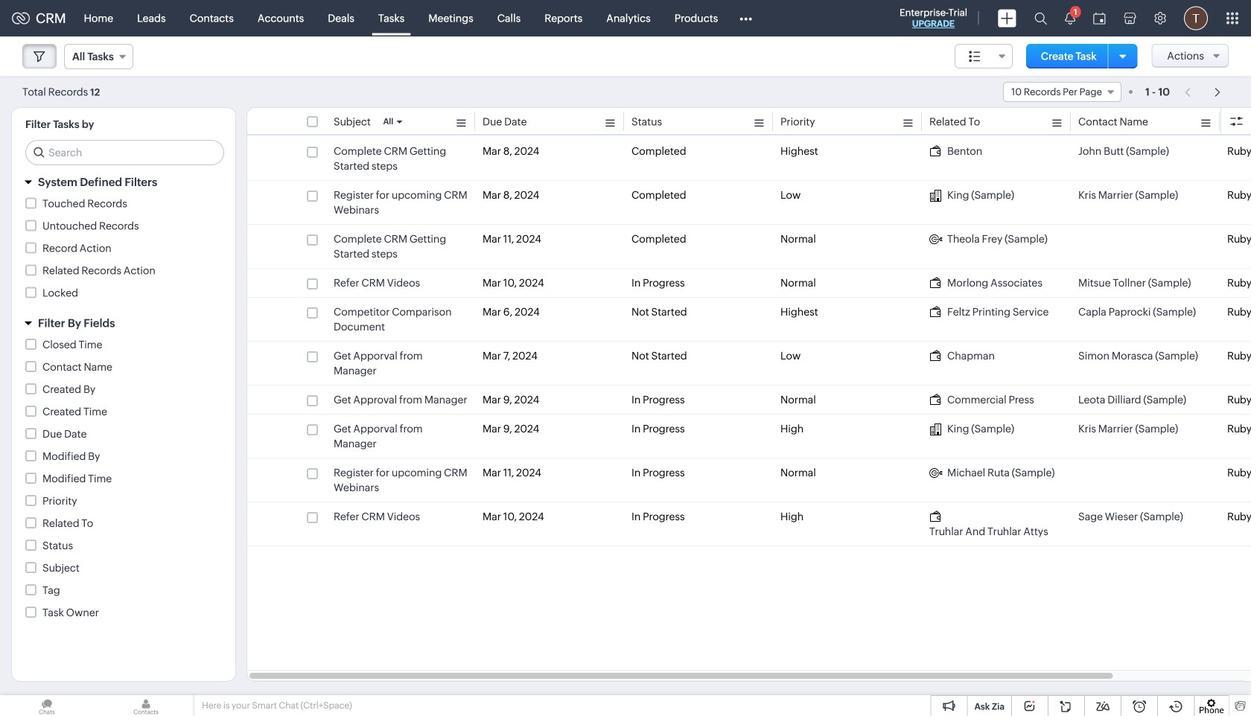 Task type: locate. For each thing, give the bounding box(es) containing it.
Search text field
[[26, 141, 223, 165]]

row group
[[247, 137, 1252, 547]]

size image
[[969, 50, 981, 63]]

chats image
[[0, 696, 94, 717]]

contacts image
[[99, 696, 193, 717]]

create menu element
[[989, 0, 1026, 36]]

profile image
[[1185, 6, 1208, 30]]

signals element
[[1056, 0, 1085, 37]]

search image
[[1035, 12, 1047, 25]]

none field the size
[[955, 44, 1013, 69]]

None field
[[64, 44, 133, 69], [955, 44, 1013, 69], [1003, 82, 1122, 102], [64, 44, 133, 69], [1003, 82, 1122, 102]]



Task type: vqa. For each thing, say whether or not it's contained in the screenshot.
"Create Menu" ELEMENT
yes



Task type: describe. For each thing, give the bounding box(es) containing it.
profile element
[[1176, 0, 1217, 36]]

search element
[[1026, 0, 1056, 37]]

logo image
[[12, 12, 30, 24]]

create menu image
[[998, 9, 1017, 27]]

Other Modules field
[[730, 6, 762, 30]]

calendar image
[[1094, 12, 1106, 24]]



